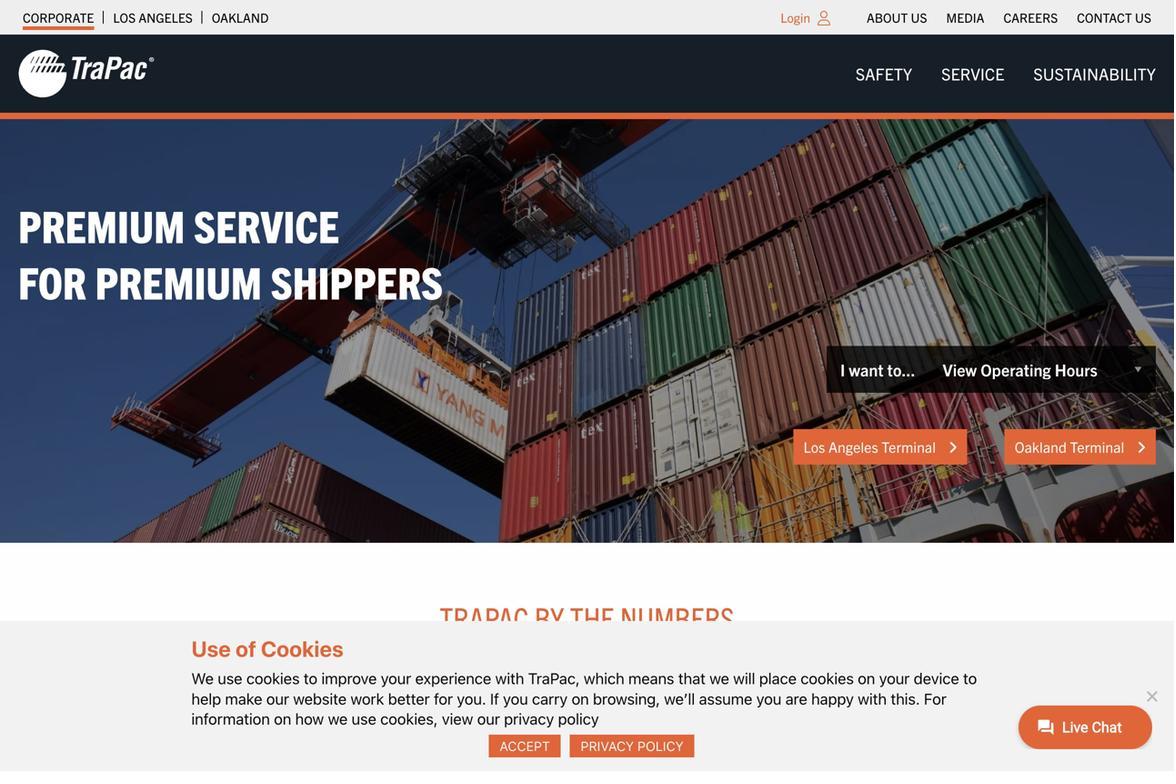 Task type: vqa. For each thing, say whether or not it's contained in the screenshot.
2nd Your from the right
yes



Task type: describe. For each thing, give the bounding box(es) containing it.
corporate
[[23, 9, 94, 25]]

los angeles link
[[113, 5, 193, 30]]

40
[[738, 679, 766, 715]]

better
[[388, 690, 430, 708]]

corporate link
[[23, 5, 94, 30]]

that
[[678, 670, 706, 688]]

us for contact us
[[1135, 9, 1151, 25]]

oakland terminal link
[[1005, 429, 1156, 465]]

help
[[191, 690, 221, 708]]

los angeles
[[113, 9, 193, 25]]

1 your from the left
[[381, 670, 411, 688]]

policy
[[638, 738, 684, 754]]

this.
[[891, 690, 920, 708]]

less
[[221, 679, 268, 715]]

for inside use of cookies we use cookies to improve your experience with trapac, which means that we will place cookies on your device to help make our website work better for you. if you carry on browsing, we'll assume you are happy with this. for information on how we use cookies, view our privacy policy
[[924, 690, 947, 708]]

contact us
[[1077, 9, 1151, 25]]

privacy policy link
[[570, 735, 694, 758]]

policy
[[558, 710, 599, 728]]

per
[[168, 743, 189, 761]]

49% less che ghg emissions per teu due to use of electric and hybrid technology
[[168, 679, 495, 761]]

minutes
[[771, 679, 857, 715]]

i want to...
[[840, 359, 915, 380]]

about us link
[[867, 5, 927, 30]]

browsing,
[[593, 690, 660, 708]]

use inside 49% less che ghg emissions per teu due to use of electric and hybrid technology
[[265, 743, 287, 761]]

of inside 49% less che ghg emissions per teu due to use of electric and hybrid technology
[[291, 743, 303, 761]]

means
[[628, 670, 674, 688]]

media link
[[946, 5, 985, 30]]

make
[[225, 690, 262, 708]]

oakland terminal
[[1015, 438, 1128, 456]]

safety link
[[841, 55, 927, 92]]

angeles for los angeles
[[139, 9, 193, 25]]

for
[[434, 690, 453, 708]]

0 vertical spatial with
[[495, 670, 524, 688]]

place
[[759, 670, 797, 688]]

los angeles terminal
[[804, 438, 939, 456]]

49%
[[168, 679, 215, 715]]

sustainability link
[[1019, 55, 1171, 92]]

technology
[[426, 743, 495, 761]]

i
[[840, 359, 845, 380]]

2 horizontal spatial to
[[963, 670, 977, 688]]

1 terminal from the left
[[882, 438, 936, 456]]

improve
[[321, 670, 377, 688]]

we'll
[[664, 690, 695, 708]]

use of cookies we use cookies to improve your experience with trapac, which means that we will place cookies on your device to help make our website work better for you. if you carry on browsing, we'll assume you are happy with this. for information on how we use cookies, view our privacy policy
[[191, 636, 977, 728]]

of inside use of cookies we use cookies to improve your experience with trapac, which means that we will place cookies on your device to help make our website work better for you. if you carry on browsing, we'll assume you are happy with this. for information on how we use cookies, view our privacy policy
[[235, 636, 256, 662]]

by
[[535, 598, 564, 637]]

trapac
[[440, 598, 529, 637]]

and
[[356, 743, 380, 761]]

which
[[584, 670, 624, 688]]

angeles for los angeles terminal
[[829, 438, 878, 456]]

privacy policy
[[581, 738, 684, 754]]

shippers
[[271, 253, 443, 309]]

to...
[[887, 359, 915, 380]]

teu
[[192, 743, 219, 761]]

about
[[867, 9, 908, 25]]

1 you from the left
[[503, 690, 528, 708]]

are
[[786, 690, 807, 708]]

0 vertical spatial our
[[266, 690, 289, 708]]

website
[[293, 690, 347, 708]]

want
[[849, 359, 884, 380]]

oakland for oakland
[[212, 9, 269, 25]]

emissions
[[221, 710, 326, 746]]

media
[[946, 9, 985, 25]]

solid image
[[1137, 440, 1146, 455]]

you.
[[457, 690, 486, 708]]

login
[[781, 9, 810, 25]]

2 cookies from the left
[[801, 670, 854, 688]]

how
[[295, 710, 324, 728]]

the
[[570, 598, 614, 637]]

menu bar containing about us
[[857, 5, 1161, 30]]

information
[[191, 710, 270, 728]]

careers
[[1004, 9, 1058, 25]]

40 minutes
[[738, 679, 857, 715]]

1 cookies from the left
[[246, 670, 300, 688]]

due
[[222, 743, 246, 761]]

if
[[490, 690, 499, 708]]

accept link
[[489, 735, 561, 758]]

cookies
[[261, 636, 344, 662]]

contact us link
[[1077, 5, 1151, 30]]

privacy
[[504, 710, 554, 728]]

work
[[351, 690, 384, 708]]

premium service for premium shippers
[[18, 197, 443, 309]]

2 you from the left
[[756, 690, 782, 708]]

0 horizontal spatial we
[[328, 710, 348, 728]]

about us
[[867, 9, 927, 25]]

happy
[[811, 690, 854, 708]]



Task type: locate. For each thing, give the bounding box(es) containing it.
privacy
[[581, 738, 634, 754]]

1 horizontal spatial angeles
[[829, 438, 878, 456]]

our up emissions
[[266, 690, 289, 708]]

2 vertical spatial use
[[265, 743, 287, 761]]

your up this.
[[879, 670, 910, 688]]

los for los angeles
[[113, 9, 136, 25]]

you
[[503, 690, 528, 708], [756, 690, 782, 708]]

oakland inside oakland terminal link
[[1015, 438, 1067, 456]]

1 horizontal spatial service
[[941, 63, 1004, 84]]

service link
[[927, 55, 1019, 92]]

angeles left oakland link
[[139, 9, 193, 25]]

view
[[442, 710, 473, 728]]

your up better
[[381, 670, 411, 688]]

1 horizontal spatial our
[[477, 710, 500, 728]]

oakland link
[[212, 5, 269, 30]]

2 horizontal spatial use
[[352, 710, 376, 728]]

1 horizontal spatial los
[[804, 438, 825, 456]]

1 vertical spatial for
[[924, 690, 947, 708]]

light image
[[818, 11, 830, 25]]

0 horizontal spatial to
[[250, 743, 262, 761]]

1 horizontal spatial your
[[879, 670, 910, 688]]

2 vertical spatial on
[[274, 710, 291, 728]]

on left how
[[274, 710, 291, 728]]

1 vertical spatial premium
[[95, 253, 262, 309]]

to right due
[[250, 743, 262, 761]]

service
[[941, 63, 1004, 84], [194, 197, 339, 252]]

terminal left solid image
[[882, 438, 936, 456]]

0 vertical spatial angeles
[[139, 9, 193, 25]]

0 horizontal spatial on
[[274, 710, 291, 728]]

los inside los angeles link
[[113, 9, 136, 25]]

corporate image
[[18, 48, 155, 99]]

numbers
[[620, 598, 734, 637]]

us
[[911, 9, 927, 25], [1135, 9, 1151, 25]]

ghg
[[168, 710, 215, 746]]

premium
[[18, 197, 185, 252], [95, 253, 262, 309]]

we
[[710, 670, 729, 688], [328, 710, 348, 728]]

oakland right los angeles link
[[212, 9, 269, 25]]

0 horizontal spatial los
[[113, 9, 136, 25]]

0 vertical spatial menu bar
[[857, 5, 1161, 30]]

2 terminal from the left
[[1070, 438, 1124, 456]]

to inside 49% less che ghg emissions per teu due to use of electric and hybrid technology
[[250, 743, 262, 761]]

service inside menu bar
[[941, 63, 1004, 84]]

on right minutes on the bottom of page
[[858, 670, 875, 688]]

careers link
[[1004, 5, 1058, 30]]

use right due
[[265, 743, 287, 761]]

we up assume
[[710, 670, 729, 688]]

on up policy
[[572, 690, 589, 708]]

2 us from the left
[[1135, 9, 1151, 25]]

los
[[113, 9, 136, 25], [804, 438, 825, 456]]

with up if
[[495, 670, 524, 688]]

menu bar down careers
[[841, 55, 1171, 92]]

cookies up happy
[[801, 670, 854, 688]]

1 horizontal spatial we
[[710, 670, 729, 688]]

1 horizontal spatial with
[[858, 690, 887, 708]]

0 horizontal spatial your
[[381, 670, 411, 688]]

cookies,
[[380, 710, 438, 728]]

0 vertical spatial premium
[[18, 197, 185, 252]]

to up the website
[[304, 670, 318, 688]]

menu bar containing safety
[[841, 55, 1171, 92]]

we
[[191, 670, 214, 688]]

we down the website
[[328, 710, 348, 728]]

us right about
[[911, 9, 927, 25]]

1 horizontal spatial terminal
[[1070, 438, 1124, 456]]

los for los angeles terminal
[[804, 438, 825, 456]]

trapac,
[[528, 670, 580, 688]]

2 your from the left
[[879, 670, 910, 688]]

1 horizontal spatial on
[[572, 690, 589, 708]]

2 horizontal spatial on
[[858, 670, 875, 688]]

carry
[[532, 690, 568, 708]]

0 horizontal spatial us
[[911, 9, 927, 25]]

on
[[858, 670, 875, 688], [572, 690, 589, 708], [274, 710, 291, 728]]

1 vertical spatial service
[[194, 197, 339, 252]]

our down if
[[477, 710, 500, 728]]

0 horizontal spatial service
[[194, 197, 339, 252]]

to
[[304, 670, 318, 688], [963, 670, 977, 688], [250, 743, 262, 761]]

1 vertical spatial of
[[291, 743, 303, 761]]

use down work
[[352, 710, 376, 728]]

0 horizontal spatial you
[[503, 690, 528, 708]]

0 horizontal spatial cookies
[[246, 670, 300, 688]]

no image
[[1142, 687, 1161, 705]]

che
[[273, 679, 318, 715]]

trapac by the numbers
[[440, 598, 734, 637]]

1 vertical spatial we
[[328, 710, 348, 728]]

0 vertical spatial los
[[113, 9, 136, 25]]

you right if
[[503, 690, 528, 708]]

los inside los angeles terminal link
[[804, 438, 825, 456]]

of
[[235, 636, 256, 662], [291, 743, 303, 761]]

0 vertical spatial use
[[218, 670, 242, 688]]

1 us from the left
[[911, 9, 927, 25]]

use
[[191, 636, 231, 662]]

for
[[18, 253, 86, 309], [924, 690, 947, 708]]

you down place
[[756, 690, 782, 708]]

1 horizontal spatial use
[[265, 743, 287, 761]]

1 vertical spatial los
[[804, 438, 825, 456]]

electric
[[306, 743, 353, 761]]

1 horizontal spatial oakland
[[1015, 438, 1067, 456]]

1 horizontal spatial for
[[924, 690, 947, 708]]

sustainability
[[1034, 63, 1156, 84]]

1 vertical spatial with
[[858, 690, 887, 708]]

0 horizontal spatial of
[[235, 636, 256, 662]]

0 horizontal spatial terminal
[[882, 438, 936, 456]]

0 horizontal spatial use
[[218, 670, 242, 688]]

1 vertical spatial on
[[572, 690, 589, 708]]

angeles
[[139, 9, 193, 25], [829, 438, 878, 456]]

accept
[[500, 738, 550, 754]]

for inside premium service for premium shippers
[[18, 253, 86, 309]]

1 horizontal spatial us
[[1135, 9, 1151, 25]]

experience
[[415, 670, 491, 688]]

use up make at the bottom left of page
[[218, 670, 242, 688]]

with left this.
[[858, 690, 887, 708]]

safety
[[856, 63, 912, 84]]

terminal left solid icon
[[1070, 438, 1124, 456]]

los angeles terminal link
[[794, 429, 967, 465]]

contact
[[1077, 9, 1132, 25]]

to right device
[[963, 670, 977, 688]]

will
[[733, 670, 755, 688]]

terminal
[[882, 438, 936, 456], [1070, 438, 1124, 456]]

us right the contact
[[1135, 9, 1151, 25]]

0 horizontal spatial with
[[495, 670, 524, 688]]

with
[[495, 670, 524, 688], [858, 690, 887, 708]]

0 vertical spatial on
[[858, 670, 875, 688]]

us inside "link"
[[911, 9, 927, 25]]

1 vertical spatial angeles
[[829, 438, 878, 456]]

device
[[914, 670, 959, 688]]

1 vertical spatial use
[[352, 710, 376, 728]]

solid image
[[948, 440, 957, 455]]

menu bar
[[857, 5, 1161, 30], [841, 55, 1171, 92]]

0 vertical spatial service
[[941, 63, 1004, 84]]

login link
[[781, 9, 810, 25]]

oakland
[[212, 9, 269, 25], [1015, 438, 1067, 456]]

angeles down i
[[829, 438, 878, 456]]

menu bar up "service" link
[[857, 5, 1161, 30]]

1 vertical spatial menu bar
[[841, 55, 1171, 92]]

1 horizontal spatial of
[[291, 743, 303, 761]]

our
[[266, 690, 289, 708], [477, 710, 500, 728]]

hybrid
[[383, 743, 423, 761]]

0 vertical spatial of
[[235, 636, 256, 662]]

1 horizontal spatial you
[[756, 690, 782, 708]]

of left electric
[[291, 743, 303, 761]]

us for about us
[[911, 9, 927, 25]]

0 vertical spatial oakland
[[212, 9, 269, 25]]

oakland right solid image
[[1015, 438, 1067, 456]]

oakland for oakland terminal
[[1015, 438, 1067, 456]]

service inside premium service for premium shippers
[[194, 197, 339, 252]]

0 horizontal spatial our
[[266, 690, 289, 708]]

assume
[[699, 690, 753, 708]]

1 vertical spatial oakland
[[1015, 438, 1067, 456]]

cookies up make at the bottom left of page
[[246, 670, 300, 688]]

0 horizontal spatial for
[[18, 253, 86, 309]]

1 horizontal spatial to
[[304, 670, 318, 688]]

0 horizontal spatial angeles
[[139, 9, 193, 25]]

0 horizontal spatial oakland
[[212, 9, 269, 25]]

0 vertical spatial we
[[710, 670, 729, 688]]

0 vertical spatial for
[[18, 253, 86, 309]]

1 vertical spatial our
[[477, 710, 500, 728]]

of right use
[[235, 636, 256, 662]]

1 horizontal spatial cookies
[[801, 670, 854, 688]]



